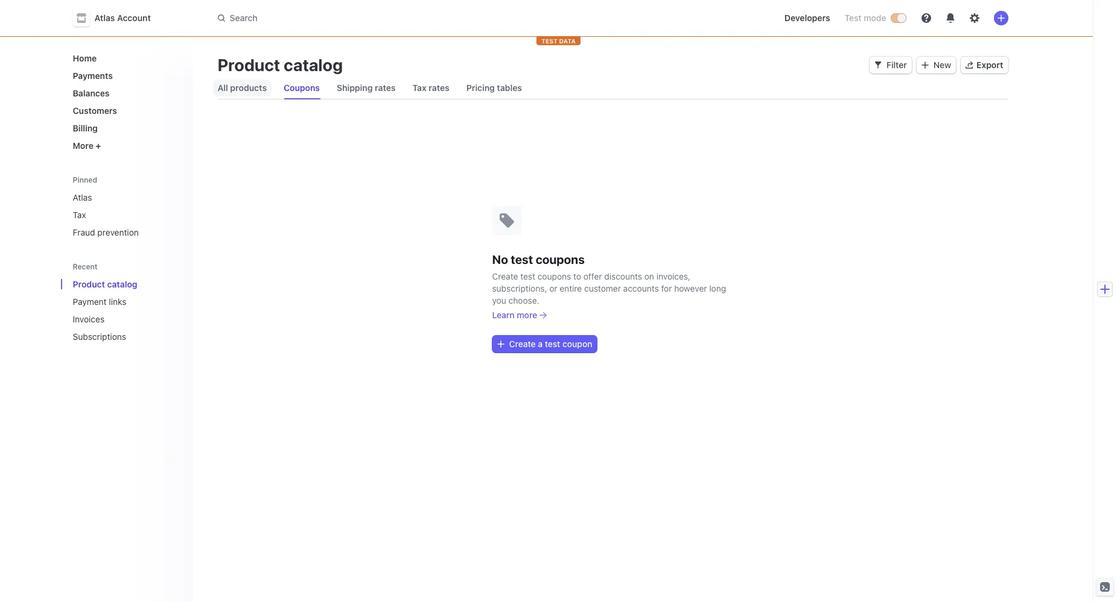 Task type: describe. For each thing, give the bounding box(es) containing it.
account
[[117, 13, 151, 23]]

+
[[96, 141, 101, 151]]

data
[[559, 37, 576, 45]]

invoices,
[[657, 271, 691, 282]]

learn
[[492, 310, 515, 320]]

learn more
[[492, 310, 537, 320]]

create for create test coupons to offer discounts on invoices, subscriptions, or entire customer accounts for however long you choose.
[[492, 271, 518, 282]]

recent element
[[61, 275, 193, 347]]

recent navigation links element
[[61, 257, 193, 347]]

links
[[109, 297, 126, 307]]

balances
[[73, 88, 110, 98]]

on
[[644, 271, 654, 282]]

a
[[538, 339, 543, 349]]

core navigation links element
[[68, 48, 184, 156]]

invoices link
[[68, 310, 167, 330]]

product inside product catalog link
[[73, 279, 105, 290]]

pricing tables
[[466, 83, 522, 93]]

recent
[[73, 263, 98, 272]]

pinned navigation links element
[[68, 170, 186, 243]]

svg image for new
[[921, 62, 929, 69]]

all products
[[218, 83, 267, 93]]

rates for tax rates
[[429, 83, 449, 93]]

subscriptions,
[[492, 283, 547, 294]]

choose.
[[509, 295, 539, 306]]

0 vertical spatial product catalog
[[218, 55, 343, 75]]

svg image
[[497, 341, 504, 348]]

1 horizontal spatial product
[[218, 55, 280, 75]]

new link
[[917, 57, 956, 74]]

Search search field
[[210, 7, 551, 29]]

you
[[492, 295, 506, 306]]

fraud prevention
[[73, 228, 139, 238]]

create for create a test coupon
[[509, 339, 536, 349]]

discounts
[[604, 271, 642, 282]]

create a test coupon
[[509, 339, 592, 349]]

test for no
[[511, 253, 533, 266]]

more +
[[73, 141, 101, 151]]

to
[[573, 271, 581, 282]]

rates for shipping rates
[[375, 83, 396, 93]]

svg image for filter
[[875, 62, 882, 69]]

developers link
[[780, 8, 835, 28]]

fraud prevention link
[[68, 223, 184, 243]]

test mode
[[845, 13, 886, 23]]

payment links
[[73, 297, 126, 307]]

new
[[934, 60, 951, 70]]

no test coupons
[[492, 253, 585, 266]]

coupons for create
[[538, 271, 571, 282]]

pinned
[[73, 176, 97, 185]]

atlas for atlas
[[73, 193, 92, 203]]

payment
[[73, 297, 107, 307]]



Task type: locate. For each thing, give the bounding box(es) containing it.
product catalog up coupons
[[218, 55, 343, 75]]

fraud
[[73, 228, 95, 238]]

however
[[674, 283, 707, 294]]

all products tab
[[213, 77, 272, 99]]

pricing tables link
[[462, 80, 527, 97]]

0 horizontal spatial product catalog
[[73, 279, 137, 290]]

test up subscriptions,
[[520, 271, 535, 282]]

test data
[[541, 37, 576, 45]]

shipping
[[337, 83, 373, 93]]

0 horizontal spatial rates
[[375, 83, 396, 93]]

coupons up the to
[[536, 253, 585, 266]]

settings image
[[970, 13, 979, 23]]

subscriptions
[[73, 332, 126, 342]]

subscriptions link
[[68, 327, 167, 347]]

coupons
[[536, 253, 585, 266], [538, 271, 571, 282]]

developers
[[784, 13, 830, 23]]

export
[[977, 60, 1003, 70]]

for
[[661, 283, 672, 294]]

catalog inside 'recent' element
[[107, 279, 137, 290]]

coupons link
[[279, 80, 325, 97]]

1 vertical spatial catalog
[[107, 279, 137, 290]]

product up payment
[[73, 279, 105, 290]]

test right a
[[545, 339, 560, 349]]

product catalog inside product catalog link
[[73, 279, 137, 290]]

tax for tax
[[73, 210, 86, 220]]

test
[[541, 37, 558, 45]]

create inside 'link'
[[509, 339, 536, 349]]

coupons
[[284, 83, 320, 93]]

catalog up links
[[107, 279, 137, 290]]

coupons for no
[[536, 253, 585, 266]]

catalog up coupons
[[284, 55, 343, 75]]

tax up fraud
[[73, 210, 86, 220]]

1 svg image from the left
[[875, 62, 882, 69]]

svg image left the new
[[921, 62, 929, 69]]

atlas for atlas account
[[94, 13, 115, 23]]

or
[[549, 283, 557, 294]]

tax right shipping rates
[[413, 83, 427, 93]]

rates left pricing
[[429, 83, 449, 93]]

rates
[[375, 83, 396, 93], [429, 83, 449, 93]]

all
[[218, 83, 228, 93]]

1 vertical spatial tax
[[73, 210, 86, 220]]

1 vertical spatial test
[[520, 271, 535, 282]]

payments link
[[68, 66, 184, 86]]

mode
[[864, 13, 886, 23]]

0 vertical spatial atlas
[[94, 13, 115, 23]]

product catalog
[[218, 55, 343, 75], [73, 279, 137, 290]]

long
[[709, 283, 726, 294]]

prevention
[[97, 228, 139, 238]]

0 horizontal spatial atlas
[[73, 193, 92, 203]]

atlas link
[[68, 188, 184, 208]]

svg image left filter
[[875, 62, 882, 69]]

product catalog up payment links
[[73, 279, 137, 290]]

1 horizontal spatial rates
[[429, 83, 449, 93]]

tables
[[497, 83, 522, 93]]

2 rates from the left
[[429, 83, 449, 93]]

test for create
[[520, 271, 535, 282]]

test right no
[[511, 253, 533, 266]]

product up products
[[218, 55, 280, 75]]

Search text field
[[210, 7, 551, 29]]

atlas down pinned
[[73, 193, 92, 203]]

1 vertical spatial product catalog
[[73, 279, 137, 290]]

0 vertical spatial coupons
[[536, 253, 585, 266]]

billing
[[73, 123, 98, 133]]

1 vertical spatial coupons
[[538, 271, 571, 282]]

more
[[73, 141, 93, 151]]

1 horizontal spatial catalog
[[284, 55, 343, 75]]

pricing
[[466, 83, 495, 93]]

tax for tax rates
[[413, 83, 427, 93]]

0 vertical spatial catalog
[[284, 55, 343, 75]]

search
[[230, 13, 257, 23]]

create
[[492, 271, 518, 282], [509, 339, 536, 349]]

product
[[218, 55, 280, 75], [73, 279, 105, 290]]

atlas inside pinned element
[[73, 193, 92, 203]]

catalog
[[284, 55, 343, 75], [107, 279, 137, 290]]

2 vertical spatial test
[[545, 339, 560, 349]]

filter button
[[870, 57, 912, 74]]

all products link
[[213, 80, 272, 97]]

tax inside 'link'
[[73, 210, 86, 220]]

svg image inside filter popup button
[[875, 62, 882, 69]]

tax link
[[68, 205, 184, 225]]

customers
[[73, 106, 117, 116]]

tab list
[[213, 77, 1008, 100]]

filter
[[887, 60, 907, 70]]

no
[[492, 253, 508, 266]]

atlas account
[[94, 13, 151, 23]]

payments
[[73, 71, 113, 81]]

product catalog link
[[68, 275, 167, 295]]

notifications image
[[945, 13, 955, 23]]

1 vertical spatial create
[[509, 339, 536, 349]]

products
[[230, 83, 267, 93]]

tax rates link
[[408, 80, 454, 97]]

home
[[73, 53, 97, 63]]

more
[[517, 310, 537, 320]]

0 horizontal spatial svg image
[[875, 62, 882, 69]]

billing link
[[68, 118, 184, 138]]

1 rates from the left
[[375, 83, 396, 93]]

create test coupons to offer discounts on invoices, subscriptions, or entire customer accounts for however long you choose.
[[492, 271, 726, 306]]

atlas
[[94, 13, 115, 23], [73, 193, 92, 203]]

test
[[511, 253, 533, 266], [520, 271, 535, 282], [545, 339, 560, 349]]

coupons up or
[[538, 271, 571, 282]]

shipping rates link
[[332, 80, 400, 97]]

tax inside tab list
[[413, 83, 427, 93]]

customer
[[584, 283, 621, 294]]

tax
[[413, 83, 427, 93], [73, 210, 86, 220]]

tab list containing all products
[[213, 77, 1008, 100]]

create left a
[[509, 339, 536, 349]]

0 vertical spatial product
[[218, 55, 280, 75]]

pinned element
[[68, 188, 184, 243]]

svg image inside new link
[[921, 62, 929, 69]]

create inside the create test coupons to offer discounts on invoices, subscriptions, or entire customer accounts for however long you choose.
[[492, 271, 518, 282]]

0 horizontal spatial tax
[[73, 210, 86, 220]]

0 vertical spatial create
[[492, 271, 518, 282]]

help image
[[921, 13, 931, 23]]

test inside 'link'
[[545, 339, 560, 349]]

test
[[845, 13, 862, 23]]

0 vertical spatial tax
[[413, 83, 427, 93]]

rates right shipping on the left top
[[375, 83, 396, 93]]

create a test coupon link
[[492, 336, 597, 353]]

offer
[[584, 271, 602, 282]]

create down no
[[492, 271, 518, 282]]

coupons inside the create test coupons to offer discounts on invoices, subscriptions, or entire customer accounts for however long you choose.
[[538, 271, 571, 282]]

customers link
[[68, 101, 184, 121]]

2 svg image from the left
[[921, 62, 929, 69]]

payment links link
[[68, 292, 167, 312]]

svg image
[[875, 62, 882, 69], [921, 62, 929, 69]]

entire
[[560, 283, 582, 294]]

1 vertical spatial product
[[73, 279, 105, 290]]

0 horizontal spatial product
[[73, 279, 105, 290]]

0 horizontal spatial catalog
[[107, 279, 137, 290]]

learn more link
[[492, 309, 547, 321]]

export button
[[961, 57, 1008, 74]]

atlas left account
[[94, 13, 115, 23]]

home link
[[68, 48, 184, 68]]

balances link
[[68, 83, 184, 103]]

1 horizontal spatial atlas
[[94, 13, 115, 23]]

1 horizontal spatial tax
[[413, 83, 427, 93]]

0 vertical spatial test
[[511, 253, 533, 266]]

1 horizontal spatial product catalog
[[218, 55, 343, 75]]

accounts
[[623, 283, 659, 294]]

atlas inside button
[[94, 13, 115, 23]]

shipping rates
[[337, 83, 396, 93]]

tax rates
[[413, 83, 449, 93]]

atlas account button
[[73, 10, 163, 27]]

1 vertical spatial atlas
[[73, 193, 92, 203]]

1 horizontal spatial svg image
[[921, 62, 929, 69]]

test inside the create test coupons to offer discounts on invoices, subscriptions, or entire customer accounts for however long you choose.
[[520, 271, 535, 282]]

invoices
[[73, 314, 105, 325]]

coupon
[[563, 339, 592, 349]]



Task type: vqa. For each thing, say whether or not it's contained in the screenshot.
svg image related to New
yes



